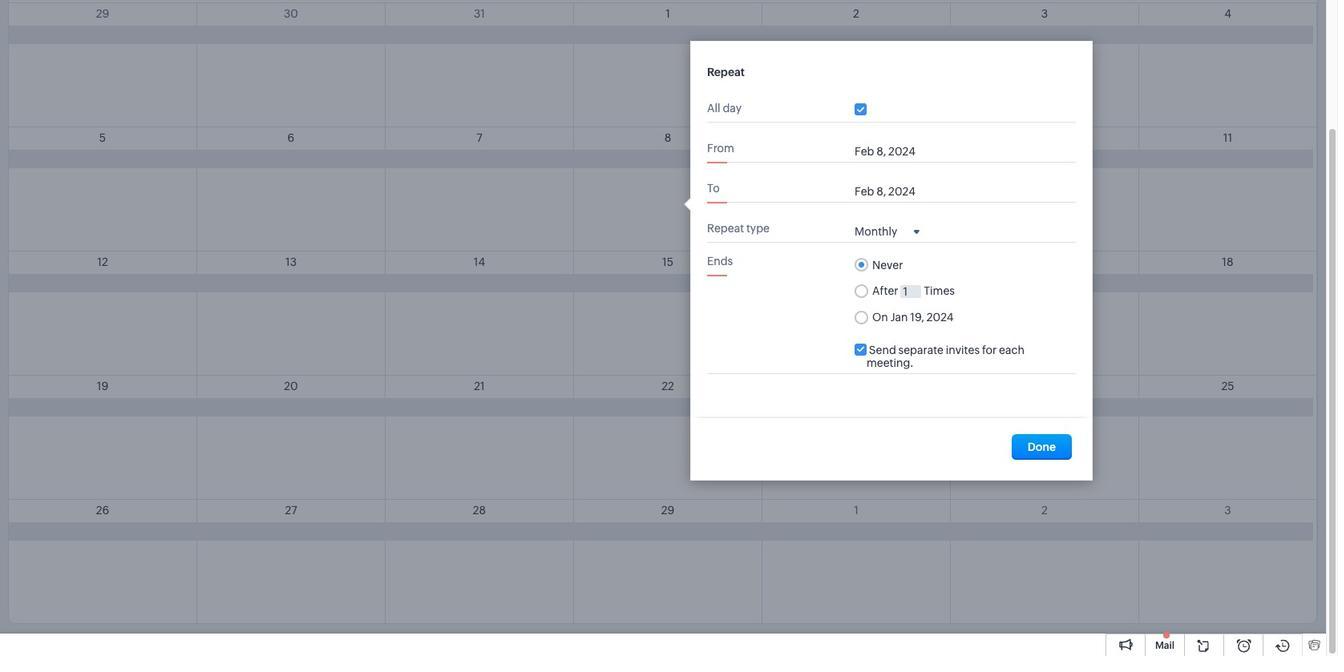 Task type: locate. For each thing, give the bounding box(es) containing it.
1 vertical spatial 1
[[854, 504, 859, 517]]

0 vertical spatial 3
[[1042, 7, 1048, 20]]

on
[[873, 311, 891, 324]]

1 vertical spatial 29
[[661, 504, 675, 517]]

12
[[97, 256, 108, 269]]

repeat for repeat type
[[707, 222, 744, 235]]

19
[[97, 380, 108, 393]]

0 vertical spatial repeat
[[707, 66, 745, 79]]

mmm d, yyyy text field up monthly field
[[855, 185, 943, 198]]

0 vertical spatial 2
[[853, 7, 860, 20]]

send
[[869, 344, 896, 357]]

29
[[96, 7, 109, 20], [661, 504, 675, 517]]

type
[[747, 222, 770, 235]]

2 repeat from the top
[[707, 222, 744, 235]]

None text field
[[901, 286, 922, 298]]

None button
[[1012, 435, 1072, 460]]

2
[[853, 7, 860, 20], [1042, 504, 1048, 517]]

22
[[662, 380, 674, 393]]

2 mmm d, yyyy text field from the top
[[855, 185, 943, 198]]

mail
[[1156, 641, 1175, 652]]

1 repeat from the top
[[707, 66, 745, 79]]

repeat
[[707, 66, 745, 79], [707, 222, 744, 235]]

0 vertical spatial 1
[[666, 7, 670, 20]]

mmm d, yyyy text field down 9
[[855, 145, 943, 158]]

1 vertical spatial mmm d, yyyy text field
[[855, 185, 943, 198]]

repeat left type
[[707, 222, 744, 235]]

1 vertical spatial repeat
[[707, 222, 744, 235]]

mmm d, yyyy text field for to
[[855, 185, 943, 198]]

3
[[1042, 7, 1048, 20], [1225, 504, 1232, 517]]

mmm d, yyyy text field
[[855, 145, 943, 158], [855, 185, 943, 198]]

1 horizontal spatial 2
[[1042, 504, 1048, 517]]

20
[[284, 380, 298, 393]]

0 vertical spatial 29
[[96, 7, 109, 20]]

18
[[1223, 256, 1234, 269]]

for
[[982, 344, 997, 357]]

11
[[1224, 132, 1233, 144]]

1 vertical spatial 2
[[1042, 504, 1048, 517]]

0 horizontal spatial 2
[[853, 7, 860, 20]]

1 horizontal spatial 3
[[1225, 504, 1232, 517]]

Monthly field
[[855, 224, 920, 238]]

13
[[285, 256, 297, 269]]

1 horizontal spatial 1
[[854, 504, 859, 517]]

mmm d, yyyy text field
[[891, 311, 1013, 324]]

0 horizontal spatial 1
[[666, 7, 670, 20]]

5
[[99, 132, 106, 144]]

send separate invites for each meeting.
[[867, 344, 1027, 370]]

0 vertical spatial mmm d, yyyy text field
[[855, 145, 943, 158]]

1
[[666, 7, 670, 20], [854, 504, 859, 517]]

1 mmm d, yyyy text field from the top
[[855, 145, 943, 158]]

repeat up all day
[[707, 66, 745, 79]]

meeting.
[[867, 357, 914, 370]]

0 horizontal spatial 29
[[96, 7, 109, 20]]

1 vertical spatial 3
[[1225, 504, 1232, 517]]

0 horizontal spatial 3
[[1042, 7, 1048, 20]]



Task type: vqa. For each thing, say whether or not it's contained in the screenshot.
bottommost Open
no



Task type: describe. For each thing, give the bounding box(es) containing it.
27
[[285, 504, 297, 517]]

from
[[707, 142, 735, 155]]

6
[[288, 132, 295, 144]]

25
[[1222, 380, 1235, 393]]

each
[[999, 344, 1025, 357]]

7
[[477, 132, 483, 144]]

26
[[96, 504, 109, 517]]

16
[[851, 256, 862, 269]]

1 horizontal spatial 29
[[661, 504, 675, 517]]

invites
[[946, 344, 980, 357]]

ends
[[707, 255, 733, 268]]

8
[[665, 132, 672, 144]]

after
[[873, 284, 901, 297]]

never
[[873, 259, 903, 271]]

15
[[662, 256, 674, 269]]

mmm d, yyyy text field for from
[[855, 145, 943, 158]]

21
[[474, 380, 485, 393]]

28
[[473, 504, 486, 517]]

day
[[723, 102, 742, 115]]

repeat type
[[707, 222, 770, 235]]

times
[[922, 284, 955, 297]]

30
[[284, 7, 298, 20]]

to
[[707, 182, 720, 195]]

all
[[707, 102, 721, 115]]

4
[[1225, 7, 1232, 20]]

repeat for repeat
[[707, 66, 745, 79]]

31
[[474, 7, 485, 20]]

separate
[[899, 344, 944, 357]]

14
[[474, 256, 485, 269]]

monthly
[[855, 225, 898, 238]]

9
[[853, 132, 860, 144]]

all day
[[707, 102, 742, 115]]



